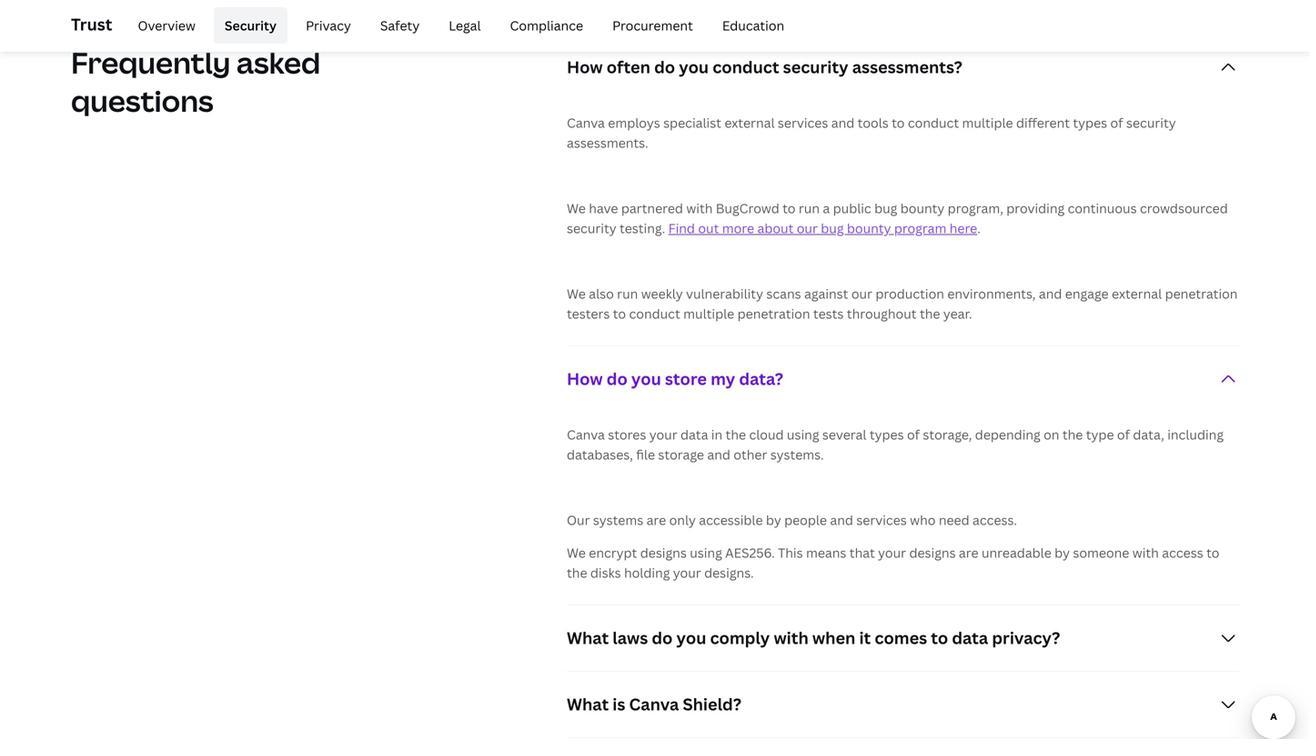Task type: describe. For each thing, give the bounding box(es) containing it.
how do you store my data?
[[567, 368, 783, 390]]

security
[[225, 17, 277, 34]]

the inside we also run weekly vulnerability scans against our production environments, and engage external penetration testers to conduct multiple penetration tests throughout the year.
[[920, 305, 940, 322]]

also
[[589, 285, 614, 302]]

frequently
[[71, 43, 231, 82]]

the right in
[[726, 426, 746, 443]]

disks
[[590, 564, 621, 582]]

we have partnered with bugcrowd to run a public bug bounty program, providing continuous crowdsourced security testing.
[[567, 200, 1228, 237]]

is
[[613, 694, 625, 716]]

someone
[[1073, 544, 1129, 562]]

.
[[977, 220, 981, 237]]

assessments.
[[567, 134, 648, 151]]

0 horizontal spatial by
[[766, 512, 781, 529]]

with inside what laws do you comply with when it comes to data privacy? dropdown button
[[774, 627, 809, 650]]

continuous
[[1068, 200, 1137, 217]]

how do you store my data? button
[[567, 347, 1239, 412]]

public
[[833, 200, 871, 217]]

often
[[607, 56, 650, 78]]

year.
[[943, 305, 972, 322]]

specialist
[[663, 114, 721, 131]]

how often do you conduct security assessments? button
[[567, 35, 1239, 100]]

unreadable
[[982, 544, 1051, 562]]

you for often
[[679, 56, 709, 78]]

0 horizontal spatial penetration
[[737, 305, 810, 322]]

tests
[[813, 305, 844, 322]]

access.
[[973, 512, 1017, 529]]

1 vertical spatial your
[[878, 544, 906, 562]]

procurement link
[[601, 7, 704, 44]]

privacy
[[306, 17, 351, 34]]

it
[[859, 627, 871, 650]]

asked
[[236, 43, 320, 82]]

to inside we also run weekly vulnerability scans against our production environments, and engage external penetration testers to conduct multiple penetration tests throughout the year.
[[613, 305, 626, 322]]

canva employs specialist external services and tools to conduct multiple different types of security assessments.
[[567, 114, 1176, 151]]

legal link
[[438, 7, 492, 44]]

by inside we encrypt designs using aes256. this means that your designs are unreadable by someone with access to the disks holding your designs.
[[1055, 544, 1070, 562]]

data?
[[739, 368, 783, 390]]

canva inside dropdown button
[[629, 694, 679, 716]]

a
[[823, 200, 830, 217]]

bounty inside we have partnered with bugcrowd to run a public bug bounty program, providing continuous crowdsourced security testing.
[[900, 200, 945, 217]]

menu bar containing overview
[[120, 7, 795, 44]]

program,
[[948, 200, 1003, 217]]

we encrypt designs using aes256. this means that your designs are unreadable by someone with access to the disks holding your designs.
[[567, 544, 1219, 582]]

storage
[[658, 446, 704, 463]]

education link
[[711, 7, 795, 44]]

types inside canva employs specialist external services and tools to conduct multiple different types of security assessments.
[[1073, 114, 1107, 131]]

testing.
[[620, 220, 665, 237]]

bug inside we have partnered with bugcrowd to run a public bug bounty program, providing continuous crowdsourced security testing.
[[874, 200, 897, 217]]

when
[[812, 627, 855, 650]]

other
[[734, 446, 767, 463]]

data,
[[1133, 426, 1164, 443]]

safety link
[[369, 7, 431, 44]]

of left storage,
[[907, 426, 920, 443]]

assessments?
[[852, 56, 962, 78]]

compliance link
[[499, 7, 594, 44]]

the inside we encrypt designs using aes256. this means that your designs are unreadable by someone with access to the disks holding your designs.
[[567, 564, 587, 582]]

need
[[939, 512, 969, 529]]

run inside we have partnered with bugcrowd to run a public bug bounty program, providing continuous crowdsourced security testing.
[[799, 200, 820, 217]]

security inside we have partnered with bugcrowd to run a public bug bounty program, providing continuous crowdsourced security testing.
[[567, 220, 616, 237]]

and inside we also run weekly vulnerability scans against our production environments, and engage external penetration testers to conduct multiple penetration tests throughout the year.
[[1039, 285, 1062, 302]]

1 vertical spatial bug
[[821, 220, 844, 237]]

testers
[[567, 305, 610, 322]]

procurement
[[612, 17, 693, 34]]

we also run weekly vulnerability scans against our production environments, and engage external penetration testers to conduct multiple penetration tests throughout the year.
[[567, 285, 1238, 322]]

access
[[1162, 544, 1203, 562]]

vulnerability
[[686, 285, 763, 302]]

questions
[[71, 81, 213, 121]]

different
[[1016, 114, 1070, 131]]

how for how often do you conduct security assessments?
[[567, 56, 603, 78]]

several
[[822, 426, 866, 443]]

bugcrowd
[[716, 200, 779, 217]]

to inside dropdown button
[[931, 627, 948, 650]]

using inside we encrypt designs using aes256. this means that your designs are unreadable by someone with access to the disks holding your designs.
[[690, 544, 722, 562]]

we for how often do you conduct security assessments?
[[567, 285, 586, 302]]

engage
[[1065, 285, 1109, 302]]

more
[[722, 220, 754, 237]]

crowdsourced
[[1140, 200, 1228, 217]]

0 vertical spatial penetration
[[1165, 285, 1238, 302]]

employs
[[608, 114, 660, 131]]

what is canva shield?
[[567, 694, 741, 716]]

our inside we also run weekly vulnerability scans against our production environments, and engage external penetration testers to conduct multiple penetration tests throughout the year.
[[851, 285, 872, 302]]

and right people
[[830, 512, 853, 529]]

compliance
[[510, 17, 583, 34]]

of inside canva employs specialist external services and tools to conduct multiple different types of security assessments.
[[1110, 114, 1123, 131]]

here
[[950, 220, 977, 237]]

production
[[875, 285, 944, 302]]

we for how do you store my data?
[[567, 544, 586, 562]]

frequently asked questions
[[71, 43, 320, 121]]

do for often
[[654, 56, 675, 78]]

conduct inside we also run weekly vulnerability scans against our production environments, and engage external penetration testers to conduct multiple penetration tests throughout the year.
[[629, 305, 680, 322]]

do for laws
[[652, 627, 673, 650]]

data inside dropdown button
[[952, 627, 988, 650]]

that
[[850, 544, 875, 562]]

what laws do you comply with when it comes to data privacy?
[[567, 627, 1060, 650]]

external inside we also run weekly vulnerability scans against our production environments, and engage external penetration testers to conduct multiple penetration tests throughout the year.
[[1112, 285, 1162, 302]]

my
[[711, 368, 735, 390]]

systems
[[593, 512, 643, 529]]

shield?
[[683, 694, 741, 716]]

security link
[[214, 7, 288, 44]]

environments,
[[947, 285, 1036, 302]]

conduct inside dropdown button
[[713, 56, 779, 78]]

data inside canva stores your data in the cloud using several types of storage, depending on the type of data, including databases, file storage and other systems.
[[680, 426, 708, 443]]

what for what laws do you comply with when it comes to data privacy?
[[567, 627, 609, 650]]

overview link
[[127, 7, 206, 44]]

find
[[668, 220, 695, 237]]

you for laws
[[676, 627, 706, 650]]

about
[[757, 220, 794, 237]]



Task type: vqa. For each thing, say whether or not it's contained in the screenshot.
the in the WE ALSO RUN WEEKLY VULNERABILITY SCANS AGAINST OUR PRODUCTION ENVIRONMENTS, AND ENGAGE EXTERNAL PENETRATION TESTERS TO CONDUCT MULTIPLE PENETRATION TESTS THROUGHOUT THE YEAR.
yes



Task type: locate. For each thing, give the bounding box(es) containing it.
how down testers
[[567, 368, 603, 390]]

how left often
[[567, 56, 603, 78]]

scans
[[766, 285, 801, 302]]

external right specialist
[[724, 114, 775, 131]]

are inside we encrypt designs using aes256. this means that your designs are unreadable by someone with access to the disks holding your designs.
[[959, 544, 978, 562]]

1 vertical spatial by
[[1055, 544, 1070, 562]]

penetration down scans
[[737, 305, 810, 322]]

1 vertical spatial using
[[690, 544, 722, 562]]

have
[[589, 200, 618, 217]]

1 vertical spatial our
[[851, 285, 872, 302]]

1 vertical spatial do
[[607, 368, 628, 390]]

0 horizontal spatial multiple
[[683, 305, 734, 322]]

0 vertical spatial are
[[646, 512, 666, 529]]

you left store
[[631, 368, 661, 390]]

our right about
[[797, 220, 818, 237]]

menu bar
[[120, 7, 795, 44]]

1 vertical spatial you
[[631, 368, 661, 390]]

0 horizontal spatial designs
[[640, 544, 687, 562]]

to right the access
[[1206, 544, 1219, 562]]

you left comply
[[676, 627, 706, 650]]

we inside we encrypt designs using aes256. this means that your designs are unreadable by someone with access to the disks holding your designs.
[[567, 544, 586, 562]]

do
[[654, 56, 675, 78], [607, 368, 628, 390], [652, 627, 673, 650]]

designs up holding at the bottom
[[640, 544, 687, 562]]

data left in
[[680, 426, 708, 443]]

holding
[[624, 564, 670, 582]]

2 horizontal spatial conduct
[[908, 114, 959, 131]]

throughout
[[847, 305, 917, 322]]

0 vertical spatial using
[[787, 426, 819, 443]]

run right the also
[[617, 285, 638, 302]]

1 how from the top
[[567, 56, 603, 78]]

1 what from the top
[[567, 627, 609, 650]]

the
[[920, 305, 940, 322], [726, 426, 746, 443], [1062, 426, 1083, 443], [567, 564, 587, 582]]

0 vertical spatial services
[[778, 114, 828, 131]]

who
[[910, 512, 936, 529]]

types inside canva stores your data in the cloud using several types of storage, depending on the type of data, including databases, file storage and other systems.
[[870, 426, 904, 443]]

1 horizontal spatial types
[[1073, 114, 1107, 131]]

the left year.
[[920, 305, 940, 322]]

canva inside canva employs specialist external services and tools to conduct multiple different types of security assessments.
[[567, 114, 605, 131]]

1 vertical spatial run
[[617, 285, 638, 302]]

1 horizontal spatial our
[[851, 285, 872, 302]]

legal
[[449, 17, 481, 34]]

1 vertical spatial security
[[1126, 114, 1176, 131]]

in
[[711, 426, 722, 443]]

canva right is
[[629, 694, 679, 716]]

our up throughout
[[851, 285, 872, 302]]

0 horizontal spatial our
[[797, 220, 818, 237]]

systems.
[[770, 446, 824, 463]]

to right comes
[[931, 627, 948, 650]]

to up about
[[783, 200, 796, 217]]

do up stores
[[607, 368, 628, 390]]

0 horizontal spatial are
[[646, 512, 666, 529]]

how inside how often do you conduct security assessments? dropdown button
[[567, 56, 603, 78]]

0 vertical spatial our
[[797, 220, 818, 237]]

1 horizontal spatial are
[[959, 544, 978, 562]]

are
[[646, 512, 666, 529], [959, 544, 978, 562]]

0 horizontal spatial services
[[778, 114, 828, 131]]

0 horizontal spatial bounty
[[847, 220, 891, 237]]

conduct right tools
[[908, 114, 959, 131]]

aes256.
[[725, 544, 775, 562]]

with left when
[[774, 627, 809, 650]]

3 we from the top
[[567, 544, 586, 562]]

2 vertical spatial your
[[673, 564, 701, 582]]

your right 'that'
[[878, 544, 906, 562]]

using up designs.
[[690, 544, 722, 562]]

overview
[[138, 17, 196, 34]]

how
[[567, 56, 603, 78], [567, 368, 603, 390]]

run
[[799, 200, 820, 217], [617, 285, 638, 302]]

2 how from the top
[[567, 368, 603, 390]]

trust
[[71, 13, 112, 35]]

with up out
[[686, 200, 713, 217]]

0 horizontal spatial data
[[680, 426, 708, 443]]

0 vertical spatial how
[[567, 56, 603, 78]]

0 vertical spatial run
[[799, 200, 820, 217]]

our systems are only accessible by people and services who need access.
[[567, 512, 1017, 529]]

and inside canva employs specialist external services and tools to conduct multiple different types of security assessments.
[[831, 114, 854, 131]]

our
[[567, 512, 590, 529]]

2 vertical spatial with
[[774, 627, 809, 650]]

on
[[1044, 426, 1059, 443]]

2 what from the top
[[567, 694, 609, 716]]

2 vertical spatial canva
[[629, 694, 679, 716]]

to down the also
[[613, 305, 626, 322]]

canva for how often do you conduct security assessments?
[[567, 114, 605, 131]]

2 vertical spatial security
[[567, 220, 616, 237]]

by
[[766, 512, 781, 529], [1055, 544, 1070, 562]]

1 vertical spatial types
[[870, 426, 904, 443]]

we down our
[[567, 544, 586, 562]]

out
[[698, 220, 719, 237]]

this
[[778, 544, 803, 562]]

1 horizontal spatial using
[[787, 426, 819, 443]]

laws
[[613, 627, 648, 650]]

run inside we also run weekly vulnerability scans against our production environments, and engage external penetration testers to conduct multiple penetration tests throughout the year.
[[617, 285, 638, 302]]

1 horizontal spatial conduct
[[713, 56, 779, 78]]

external right engage
[[1112, 285, 1162, 302]]

2 we from the top
[[567, 285, 586, 302]]

run left a
[[799, 200, 820, 217]]

multiple left different
[[962, 114, 1013, 131]]

your inside canva stores your data in the cloud using several types of storage, depending on the type of data, including databases, file storage and other systems.
[[649, 426, 677, 443]]

we
[[567, 200, 586, 217], [567, 285, 586, 302], [567, 544, 586, 562]]

against
[[804, 285, 848, 302]]

what is canva shield? button
[[567, 672, 1239, 738]]

bug right public
[[874, 200, 897, 217]]

do right often
[[654, 56, 675, 78]]

program
[[894, 220, 946, 237]]

0 vertical spatial by
[[766, 512, 781, 529]]

services down how often do you conduct security assessments?
[[778, 114, 828, 131]]

1 vertical spatial external
[[1112, 285, 1162, 302]]

weekly
[[641, 285, 683, 302]]

1 vertical spatial conduct
[[908, 114, 959, 131]]

1 horizontal spatial by
[[1055, 544, 1070, 562]]

using
[[787, 426, 819, 443], [690, 544, 722, 562]]

multiple inside canva employs specialist external services and tools to conduct multiple different types of security assessments.
[[962, 114, 1013, 131]]

comes
[[875, 627, 927, 650]]

comply
[[710, 627, 770, 650]]

how for how do you store my data?
[[567, 368, 603, 390]]

2 vertical spatial you
[[676, 627, 706, 650]]

what
[[567, 627, 609, 650], [567, 694, 609, 716]]

security inside canva employs specialist external services and tools to conduct multiple different types of security assessments.
[[1126, 114, 1176, 131]]

your up storage at the right of page
[[649, 426, 677, 443]]

conduct inside canva employs specialist external services and tools to conduct multiple different types of security assessments.
[[908, 114, 959, 131]]

0 vertical spatial with
[[686, 200, 713, 217]]

0 vertical spatial do
[[654, 56, 675, 78]]

2 vertical spatial do
[[652, 627, 673, 650]]

tools
[[858, 114, 889, 131]]

0 horizontal spatial types
[[870, 426, 904, 443]]

1 vertical spatial services
[[856, 512, 907, 529]]

0 vertical spatial types
[[1073, 114, 1107, 131]]

and left engage
[[1039, 285, 1062, 302]]

of right type at the bottom of page
[[1117, 426, 1130, 443]]

services inside canva employs specialist external services and tools to conduct multiple different types of security assessments.
[[778, 114, 828, 131]]

1 horizontal spatial services
[[856, 512, 907, 529]]

what laws do you comply with when it comes to data privacy? button
[[567, 606, 1239, 671]]

1 horizontal spatial bounty
[[900, 200, 945, 217]]

encrypt
[[589, 544, 637, 562]]

bounty
[[900, 200, 945, 217], [847, 220, 891, 237]]

by left people
[[766, 512, 781, 529]]

1 horizontal spatial external
[[1112, 285, 1162, 302]]

services up 'that'
[[856, 512, 907, 529]]

what for what is canva shield?
[[567, 694, 609, 716]]

2 designs from the left
[[909, 544, 956, 562]]

0 vertical spatial external
[[724, 114, 775, 131]]

0 horizontal spatial bug
[[821, 220, 844, 237]]

0 horizontal spatial run
[[617, 285, 638, 302]]

2 vertical spatial we
[[567, 544, 586, 562]]

1 horizontal spatial run
[[799, 200, 820, 217]]

our
[[797, 220, 818, 237], [851, 285, 872, 302]]

by left someone on the bottom right
[[1055, 544, 1070, 562]]

0 horizontal spatial external
[[724, 114, 775, 131]]

1 vertical spatial with
[[1132, 544, 1159, 562]]

people
[[784, 512, 827, 529]]

1 we from the top
[[567, 200, 586, 217]]

cloud
[[749, 426, 784, 443]]

designs down who
[[909, 544, 956, 562]]

1 horizontal spatial security
[[783, 56, 848, 78]]

we left the have in the top left of the page
[[567, 200, 586, 217]]

1 vertical spatial data
[[952, 627, 988, 650]]

bounty down public
[[847, 220, 891, 237]]

1 vertical spatial how
[[567, 368, 603, 390]]

using up systems.
[[787, 426, 819, 443]]

0 vertical spatial your
[[649, 426, 677, 443]]

and left tools
[[831, 114, 854, 131]]

with inside we have partnered with bugcrowd to run a public bug bounty program, providing continuous crowdsourced security testing.
[[686, 200, 713, 217]]

1 horizontal spatial designs
[[909, 544, 956, 562]]

privacy?
[[992, 627, 1060, 650]]

0 horizontal spatial with
[[686, 200, 713, 217]]

security inside how often do you conduct security assessments? dropdown button
[[783, 56, 848, 78]]

1 designs from the left
[[640, 544, 687, 562]]

with
[[686, 200, 713, 217], [1132, 544, 1159, 562], [774, 627, 809, 650]]

conduct down the education
[[713, 56, 779, 78]]

types right several
[[870, 426, 904, 443]]

data left privacy?
[[952, 627, 988, 650]]

find out more about our bug bounty program here .
[[668, 220, 981, 237]]

do right laws
[[652, 627, 673, 650]]

we inside we have partnered with bugcrowd to run a public bug bounty program, providing continuous crowdsourced security testing.
[[567, 200, 586, 217]]

0 vertical spatial canva
[[567, 114, 605, 131]]

are down need
[[959, 544, 978, 562]]

services
[[778, 114, 828, 131], [856, 512, 907, 529]]

providing
[[1006, 200, 1065, 217]]

the left disks
[[567, 564, 587, 582]]

only
[[669, 512, 696, 529]]

0 horizontal spatial using
[[690, 544, 722, 562]]

are left only
[[646, 512, 666, 529]]

to inside we have partnered with bugcrowd to run a public bug bounty program, providing continuous crowdsourced security testing.
[[783, 200, 796, 217]]

2 horizontal spatial security
[[1126, 114, 1176, 131]]

1 horizontal spatial penetration
[[1165, 285, 1238, 302]]

1 vertical spatial what
[[567, 694, 609, 716]]

0 vertical spatial what
[[567, 627, 609, 650]]

type
[[1086, 426, 1114, 443]]

to right tools
[[892, 114, 905, 131]]

conduct down weekly
[[629, 305, 680, 322]]

accessible
[[699, 512, 763, 529]]

0 vertical spatial security
[[783, 56, 848, 78]]

what left laws
[[567, 627, 609, 650]]

0 vertical spatial you
[[679, 56, 709, 78]]

to inside canva employs specialist external services and tools to conduct multiple different types of security assessments.
[[892, 114, 905, 131]]

penetration down 'crowdsourced'
[[1165, 285, 1238, 302]]

0 vertical spatial data
[[680, 426, 708, 443]]

and down in
[[707, 446, 730, 463]]

canva
[[567, 114, 605, 131], [567, 426, 605, 443], [629, 694, 679, 716]]

1 vertical spatial multiple
[[683, 305, 734, 322]]

multiple down vulnerability
[[683, 305, 734, 322]]

partnered
[[621, 200, 683, 217]]

designs
[[640, 544, 687, 562], [909, 544, 956, 562]]

you up specialist
[[679, 56, 709, 78]]

your right holding at the bottom
[[673, 564, 701, 582]]

0 vertical spatial bounty
[[900, 200, 945, 217]]

1 vertical spatial bounty
[[847, 220, 891, 237]]

0 horizontal spatial conduct
[[629, 305, 680, 322]]

canva stores your data in the cloud using several types of storage, depending on the type of data, including databases, file storage and other systems.
[[567, 426, 1224, 463]]

0 horizontal spatial security
[[567, 220, 616, 237]]

types right different
[[1073, 114, 1107, 131]]

0 vertical spatial conduct
[[713, 56, 779, 78]]

1 horizontal spatial with
[[774, 627, 809, 650]]

bounty up program
[[900, 200, 945, 217]]

external inside canva employs specialist external services and tools to conduct multiple different types of security assessments.
[[724, 114, 775, 131]]

file
[[636, 446, 655, 463]]

with inside we encrypt designs using aes256. this means that your designs are unreadable by someone with access to the disks holding your designs.
[[1132, 544, 1159, 562]]

bug down a
[[821, 220, 844, 237]]

1 horizontal spatial bug
[[874, 200, 897, 217]]

the right on
[[1062, 426, 1083, 443]]

0 vertical spatial multiple
[[962, 114, 1013, 131]]

conduct
[[713, 56, 779, 78], [908, 114, 959, 131], [629, 305, 680, 322]]

multiple
[[962, 114, 1013, 131], [683, 305, 734, 322]]

how inside how do you store my data? dropdown button
[[567, 368, 603, 390]]

means
[[806, 544, 846, 562]]

we up testers
[[567, 285, 586, 302]]

we inside we also run weekly vulnerability scans against our production environments, and engage external penetration testers to conduct multiple penetration tests throughout the year.
[[567, 285, 586, 302]]

canva inside canva stores your data in the cloud using several types of storage, depending on the type of data, including databases, file storage and other systems.
[[567, 426, 605, 443]]

of right different
[[1110, 114, 1123, 131]]

2 horizontal spatial with
[[1132, 544, 1159, 562]]

2 vertical spatial conduct
[[629, 305, 680, 322]]

1 vertical spatial canva
[[567, 426, 605, 443]]

multiple inside we also run weekly vulnerability scans against our production environments, and engage external penetration testers to conduct multiple penetration tests throughout the year.
[[683, 305, 734, 322]]

canva up assessments.
[[567, 114, 605, 131]]

1 vertical spatial penetration
[[737, 305, 810, 322]]

how often do you conduct security assessments?
[[567, 56, 962, 78]]

0 vertical spatial we
[[567, 200, 586, 217]]

1 vertical spatial are
[[959, 544, 978, 562]]

security
[[783, 56, 848, 78], [1126, 114, 1176, 131], [567, 220, 616, 237]]

canva for how do you store my data?
[[567, 426, 605, 443]]

1 vertical spatial we
[[567, 285, 586, 302]]

to inside we encrypt designs using aes256. this means that your designs are unreadable by someone with access to the disks holding your designs.
[[1206, 544, 1219, 562]]

0 vertical spatial bug
[[874, 200, 897, 217]]

1 horizontal spatial data
[[952, 627, 988, 650]]

education
[[722, 17, 784, 34]]

with left the access
[[1132, 544, 1159, 562]]

what left is
[[567, 694, 609, 716]]

of
[[1110, 114, 1123, 131], [907, 426, 920, 443], [1117, 426, 1130, 443]]

canva up databases,
[[567, 426, 605, 443]]

find out more about our bug bounty program here link
[[668, 220, 977, 237]]

and inside canva stores your data in the cloud using several types of storage, depending on the type of data, including databases, file storage and other systems.
[[707, 446, 730, 463]]

using inside canva stores your data in the cloud using several types of storage, depending on the type of data, including databases, file storage and other systems.
[[787, 426, 819, 443]]

1 horizontal spatial multiple
[[962, 114, 1013, 131]]



